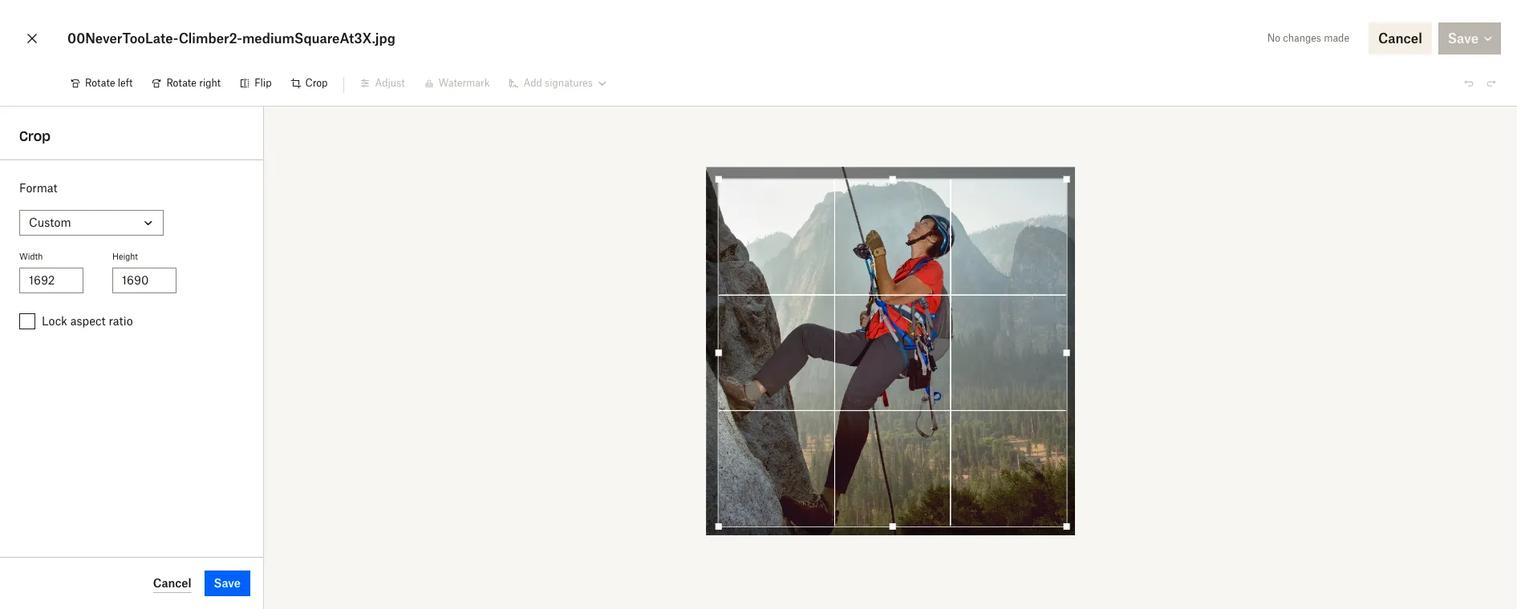 Task type: locate. For each thing, give the bounding box(es) containing it.
rotate right button
[[142, 71, 230, 96]]

rotate for rotate right
[[166, 77, 197, 89]]

cancel button left "save" button
[[153, 575, 191, 594]]

0 vertical spatial crop
[[305, 77, 328, 89]]

rotate left
[[85, 77, 133, 89]]

1 vertical spatial cancel
[[153, 577, 191, 590]]

made
[[1324, 32, 1350, 44]]

cancel button
[[1369, 22, 1432, 55], [153, 575, 191, 594]]

alert
[[1143, 201, 1497, 610]]

crop down mediumsquareat3x.jpg
[[305, 77, 328, 89]]

crop
[[305, 77, 328, 89], [19, 128, 50, 144]]

1 horizontal spatial crop
[[305, 77, 328, 89]]

Format button
[[19, 210, 164, 236]]

0 horizontal spatial rotate
[[85, 77, 115, 89]]

climber2-
[[179, 30, 242, 47]]

rotate inside button
[[166, 77, 197, 89]]

1 horizontal spatial cancel
[[1379, 30, 1422, 47]]

1 horizontal spatial rotate
[[166, 77, 197, 89]]

rotate inside button
[[85, 77, 115, 89]]

cancel
[[1379, 30, 1422, 47], [153, 577, 191, 590]]

cancel button right made
[[1369, 22, 1432, 55]]

0 horizontal spatial cancel
[[153, 577, 191, 590]]

cancel for the top cancel button
[[1379, 30, 1422, 47]]

aspect
[[70, 315, 106, 328]]

0 vertical spatial cancel
[[1379, 30, 1422, 47]]

1 rotate from the left
[[85, 77, 115, 89]]

cancel inside button
[[1379, 30, 1422, 47]]

rotate
[[85, 77, 115, 89], [166, 77, 197, 89]]

flip
[[255, 77, 272, 89]]

no
[[1268, 32, 1281, 44]]

format
[[19, 181, 57, 195]]

mediumsquareat3x.jpg
[[242, 30, 395, 47]]

cancel right made
[[1379, 30, 1422, 47]]

00nevertoolate-
[[67, 30, 179, 47]]

rotate for rotate left
[[85, 77, 115, 89]]

height
[[112, 252, 138, 262]]

cancel left save at bottom left
[[153, 577, 191, 590]]

rotate left left
[[85, 77, 115, 89]]

Height number field
[[122, 272, 167, 290]]

crop button
[[281, 71, 337, 96]]

Width number field
[[29, 272, 74, 290]]

0 horizontal spatial cancel button
[[153, 575, 191, 594]]

0 vertical spatial cancel button
[[1369, 22, 1432, 55]]

2 rotate from the left
[[166, 77, 197, 89]]

rotate right
[[166, 77, 221, 89]]

00nevertoolate-climber2-mediumsquareat3x.jpg
[[67, 30, 395, 47]]

crop up format in the left top of the page
[[19, 128, 50, 144]]

rotate left "right"
[[166, 77, 197, 89]]

1 horizontal spatial cancel button
[[1369, 22, 1432, 55]]

save
[[214, 577, 241, 591]]

cancel for the bottom cancel button
[[153, 577, 191, 590]]

0 horizontal spatial crop
[[19, 128, 50, 144]]



Task type: describe. For each thing, give the bounding box(es) containing it.
rotate left button
[[61, 71, 142, 96]]

1 vertical spatial crop
[[19, 128, 50, 144]]

lock aspect ratio
[[42, 315, 133, 328]]

crop inside button
[[305, 77, 328, 89]]

ratio
[[109, 315, 133, 328]]

close image
[[22, 26, 42, 51]]

right
[[199, 77, 221, 89]]

width
[[19, 252, 43, 262]]

flip button
[[230, 71, 281, 96]]

save button
[[204, 571, 250, 597]]

changes
[[1283, 32, 1321, 44]]

no changes made
[[1268, 32, 1350, 44]]

1 vertical spatial cancel button
[[153, 575, 191, 594]]

left
[[118, 77, 133, 89]]

custom
[[29, 216, 71, 230]]

lock
[[42, 315, 67, 328]]



Task type: vqa. For each thing, say whether or not it's contained in the screenshot.
No
yes



